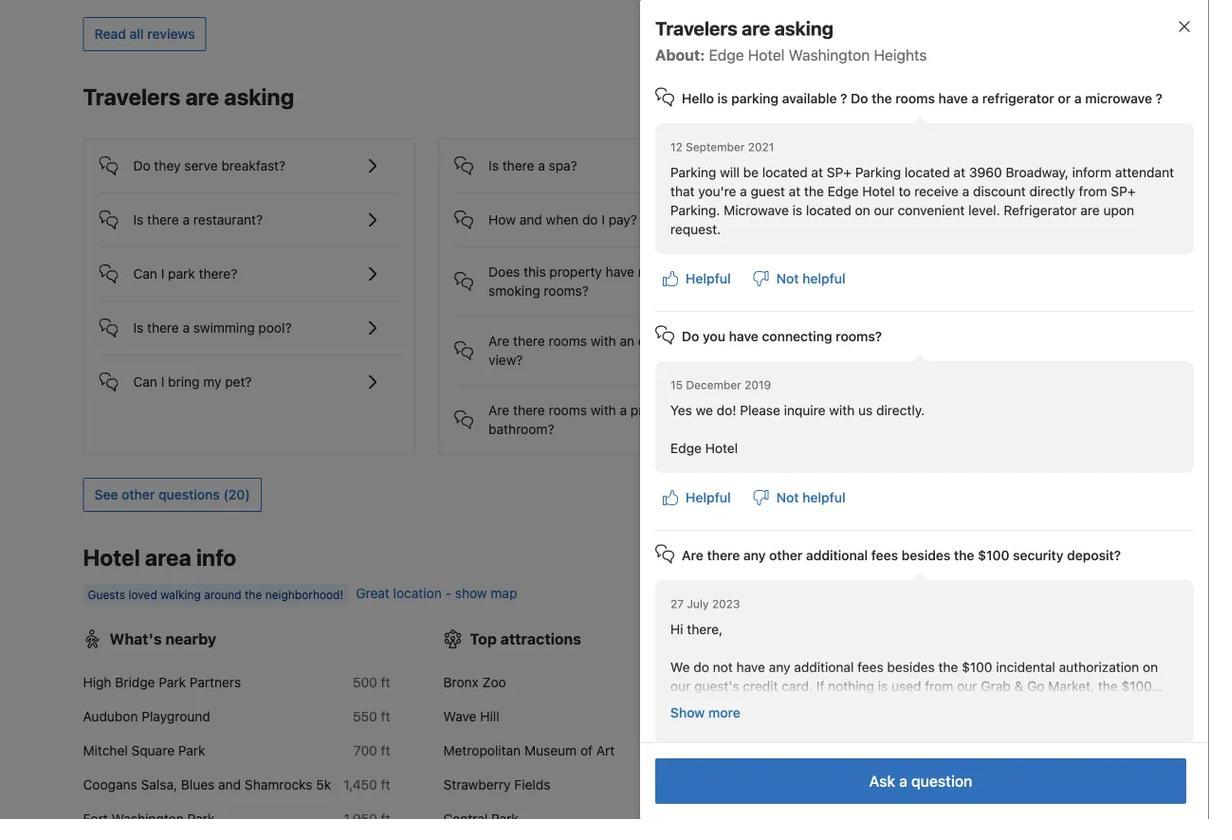 Task type: locate. For each thing, give the bounding box(es) containing it.
0 vertical spatial do
[[582, 212, 598, 228]]

there
[[503, 158, 535, 173], [147, 212, 179, 228], [147, 320, 179, 336], [513, 333, 545, 349], [513, 403, 545, 418], [707, 548, 740, 564]]

1 vertical spatial edge
[[828, 184, 859, 199]]

1 horizontal spatial we
[[822, 342, 842, 358]]

1 horizontal spatial bridge
[[971, 762, 1011, 778]]

1 horizontal spatial rooms?
[[836, 329, 882, 344]]

$100 down authorization
[[1122, 679, 1153, 694]]

0 vertical spatial sp+
[[827, 165, 852, 180]]

1 parking from the left
[[671, 165, 717, 180]]

are inside are there rooms with an ocean view?
[[489, 333, 510, 349]]

do
[[851, 91, 869, 106], [133, 158, 151, 173], [682, 329, 700, 344]]

2 street from the top
[[903, 709, 940, 725]]

questions left the (20)
[[158, 487, 220, 503]]

asking for travelers are asking about: edge hotel washington heights
[[775, 17, 834, 39]]

the up –
[[939, 660, 959, 675]]

mi right the 3.2 at the right
[[736, 675, 751, 691]]

are
[[742, 17, 771, 39], [185, 83, 219, 110], [1081, 203, 1100, 218]]

are up bathroom?
[[489, 403, 510, 418]]

do inside hi there, we do not have any additional fees besides the $100 incidental authorization on our guest's credit card. if nothing is used from our grab & go market, the $100 incidental deposit is automatically released upon checkout. show more
[[694, 660, 710, 675]]

asking
[[775, 17, 834, 39], [224, 83, 294, 110]]

we down the hi
[[671, 660, 690, 675]]

not for please
[[777, 490, 799, 506]]

2 availability from the top
[[1049, 552, 1115, 567]]

2 not helpful from the top
[[777, 490, 846, 506]]

see up hotel area info
[[94, 487, 118, 503]]

from up –
[[925, 679, 954, 694]]

additional
[[806, 548, 868, 564], [794, 660, 854, 675]]

have left instant
[[845, 342, 874, 358]]

not for located
[[777, 271, 799, 287]]

automatically
[[797, 698, 878, 713]]

see availability button for hotel area info
[[1010, 543, 1127, 577]]

0 vertical spatial on
[[855, 203, 871, 218]]

not helpful button for at
[[746, 262, 854, 296]]

parking
[[732, 91, 779, 106]]

rooms for private
[[549, 403, 587, 418]]

helpful down yes we do! please inquire with us directly. edge hotel
[[803, 490, 846, 506]]

mi for 4.4 mi
[[736, 743, 751, 759]]

is there a swimming pool? button
[[99, 302, 400, 339]]

rooms for ocean
[[549, 333, 587, 349]]

1 vertical spatial to
[[989, 342, 1001, 358]]

edge down yes
[[671, 441, 702, 456]]

2 not helpful button from the top
[[746, 481, 854, 515]]

2 horizontal spatial edge
[[828, 184, 859, 199]]

us
[[859, 403, 873, 418]]

have up credit
[[737, 660, 766, 675]]

from down inform
[[1079, 184, 1108, 199]]

from inside parking will be located at sp+ parking located at 3960 broadway, inform attendant that you're a guest at the edge hotel to receive a discount directly from sp+ parking. microwave is located on our convenient level. refrigerator are upon request.
[[1079, 184, 1108, 199]]

washington
[[789, 46, 870, 64], [895, 762, 967, 778]]

0 vertical spatial besides
[[902, 548, 951, 564]]

0 vertical spatial are
[[489, 333, 510, 349]]

please
[[740, 403, 781, 418]]

rooms inside are there rooms with a private bathroom?
[[549, 403, 587, 418]]

and
[[520, 212, 542, 228], [218, 777, 241, 793]]

incidental down guest's
[[671, 698, 730, 713]]

helpful button down 'request.'
[[656, 262, 739, 296]]

read all reviews button
[[83, 17, 207, 51]]

request.
[[671, 222, 721, 237]]

asking inside travelers are asking about: edge hotel washington heights
[[775, 17, 834, 39]]

any
[[744, 548, 766, 564], [769, 660, 791, 675]]

edge inside yes we do! please inquire with us directly. edge hotel
[[671, 441, 702, 456]]

edge right guest in the right top of the page
[[828, 184, 859, 199]]

a inside button
[[900, 773, 908, 791]]

1 horizontal spatial from
[[1079, 184, 1108, 199]]

do for do they serve breakfast?
[[133, 158, 151, 173]]

2 vertical spatial is
[[133, 320, 144, 336]]

there up 2023
[[707, 548, 740, 564]]

travelers inside travelers are asking about: edge hotel washington heights
[[656, 17, 738, 39]]

not helpful
[[777, 271, 846, 287], [777, 490, 846, 506]]

0 vertical spatial to
[[899, 184, 911, 199]]

coogans salsa, blues and shamrocks 5k
[[83, 777, 331, 793]]

at right be
[[812, 165, 824, 180]]

1 vertical spatial bridge
[[971, 762, 1011, 778]]

are inside parking will be located at sp+ parking located at 3960 broadway, inform attendant that you're a guest at the edge hotel to receive a discount directly from sp+ parking. microwave is located on our convenient level. refrigerator are upon request.
[[1081, 203, 1100, 218]]

do inside do they serve breakfast? button
[[133, 158, 151, 173]]

bridge left bus
[[971, 762, 1011, 778]]

have inside does this property have non- smoking rooms?
[[606, 264, 635, 280]]

0 horizontal spatial bridge
[[115, 675, 155, 691]]

see availability button for travelers are asking
[[1010, 81, 1127, 116]]

see availability for info
[[1022, 552, 1115, 567]]

does
[[489, 264, 520, 280]]

there inside the travelers are asking dialog
[[707, 548, 740, 564]]

1 horizontal spatial an
[[878, 342, 893, 358]]

about:
[[656, 46, 705, 64]]

at
[[812, 165, 824, 180], [954, 165, 966, 180], [789, 184, 801, 199]]

1 horizontal spatial do
[[694, 660, 710, 675]]

bridge up 'audubon playground'
[[115, 675, 155, 691]]

1 see availability from the top
[[1022, 90, 1115, 106]]

3960
[[970, 165, 1003, 180]]

we inside hi there, we do not have any additional fees besides the $100 incidental authorization on our guest's credit card. if nothing is used from our grab & go market, the $100 incidental deposit is automatically released upon checkout. show more
[[671, 660, 690, 675]]

1 horizontal spatial are
[[742, 17, 771, 39]]

street left –
[[903, 709, 940, 725]]

parking up convenient
[[856, 165, 901, 180]]

rooms down heights
[[896, 91, 935, 106]]

(20)
[[223, 487, 250, 503]]

1 horizontal spatial washington
[[895, 762, 967, 778]]

1 horizontal spatial edge
[[709, 46, 744, 64]]

are up parking
[[742, 17, 771, 39]]

helpful down 'request.'
[[686, 271, 731, 287]]

subway
[[804, 675, 852, 691]]

are up serve at the left top of page
[[185, 83, 219, 110]]

rooms inside are there rooms with an ocean view?
[[549, 333, 587, 349]]

1 vertical spatial i
[[161, 266, 164, 282]]

helpful for inquire
[[803, 490, 846, 506]]

ft right '700'
[[381, 743, 390, 759]]

see left 'deposit?'
[[1022, 552, 1046, 567]]

are up july
[[682, 548, 704, 564]]

1 vertical spatial besides
[[888, 660, 935, 675]]

there up bathroom?
[[513, 403, 545, 418]]

1 horizontal spatial parking
[[856, 165, 901, 180]]

the
[[872, 91, 892, 106], [804, 184, 824, 199], [954, 548, 975, 564], [939, 660, 959, 675], [1099, 679, 1118, 694]]

questions right most
[[1039, 342, 1098, 358]]

can left park
[[133, 266, 157, 282]]

do for when
[[582, 212, 598, 228]]

i for can i bring my pet?
[[161, 374, 164, 390]]

washington inside george washington bridge bus station
[[895, 762, 967, 778]]

2 see availability button from the top
[[1010, 543, 1127, 577]]

hill
[[480, 709, 500, 725]]

can for can i park there?
[[133, 266, 157, 282]]

and right how
[[520, 212, 542, 228]]

0 horizontal spatial parking
[[671, 165, 717, 180]]

is right the microwave
[[793, 203, 803, 218]]

pet?
[[225, 374, 252, 390]]

park
[[168, 266, 195, 282]]

1 vertical spatial asking
[[224, 83, 294, 110]]

0 vertical spatial is
[[489, 158, 499, 173]]

does this property have non- smoking rooms? button
[[455, 247, 755, 301]]

other inside the travelers are asking dialog
[[770, 548, 803, 564]]

0 vertical spatial asking
[[775, 17, 834, 39]]

parking
[[671, 165, 717, 180], [856, 165, 901, 180]]

1 vertical spatial upon
[[938, 698, 968, 713]]

1 vertical spatial not helpful
[[777, 490, 846, 506]]

do left not
[[694, 660, 710, 675]]

1 not helpful from the top
[[777, 271, 846, 287]]

looking?
[[942, 236, 1017, 258]]

0 horizontal spatial to
[[899, 184, 911, 199]]

1 helpful from the top
[[803, 271, 846, 287]]

you're
[[699, 184, 737, 199]]

1 not from the top
[[777, 271, 799, 287]]

not helpful up connecting
[[777, 271, 846, 287]]

rooms? left instant
[[836, 329, 882, 344]]

are there any other additional fees besides the $100 security deposit?
[[682, 548, 1121, 564]]

hello
[[682, 91, 714, 106]]

2 vertical spatial are
[[682, 548, 704, 564]]

0 horizontal spatial ?
[[841, 91, 848, 106]]

show more button
[[663, 696, 748, 731]]

is down can i park there? on the top left of the page
[[133, 320, 144, 336]]

1 horizontal spatial any
[[769, 660, 791, 675]]

ask
[[870, 773, 896, 791]]

from inside hi there, we do not have any additional fees besides the $100 incidental authorization on our guest's credit card. if nothing is used from our grab & go market, the $100 incidental deposit is automatically released upon checkout. show more
[[925, 679, 954, 694]]

high bridge park partners
[[83, 675, 241, 691]]

rooms up bathroom?
[[549, 403, 587, 418]]

0 vertical spatial i
[[602, 212, 605, 228]]

guest
[[751, 184, 785, 199]]

to left most
[[989, 342, 1001, 358]]

a inside are there rooms with a private bathroom?
[[620, 403, 627, 418]]

are for are there any other additional fees besides the $100 security deposit?
[[682, 548, 704, 564]]

1 horizontal spatial ?
[[1156, 91, 1163, 106]]

1 vertical spatial do
[[133, 158, 151, 173]]

1 vertical spatial sp+
[[1111, 184, 1136, 199]]

released
[[882, 698, 934, 713]]

0 horizontal spatial are
[[185, 83, 219, 110]]

partners
[[190, 675, 241, 691]]

1 vertical spatial any
[[769, 660, 791, 675]]

asking up "available"
[[775, 17, 834, 39]]

we up inquire
[[822, 342, 842, 358]]

2 vertical spatial i
[[161, 374, 164, 390]]

there down they
[[147, 212, 179, 228]]

there up view?
[[513, 333, 545, 349]]

0 vertical spatial availability
[[1049, 90, 1115, 106]]

i left pay?
[[602, 212, 605, 228]]

bronx zoo
[[444, 675, 506, 691]]

there for are there any other additional fees besides the $100 security deposit?
[[707, 548, 740, 564]]

market,
[[1049, 679, 1095, 694]]

metropolitan
[[444, 743, 521, 759]]

1 vertical spatial travelers
[[83, 83, 181, 110]]

a left restaurant?
[[183, 212, 190, 228]]

edge right about:
[[709, 46, 744, 64]]

2 can from the top
[[133, 374, 157, 390]]

besides
[[902, 548, 951, 564], [888, 660, 935, 675]]

upon right released
[[938, 698, 968, 713]]

is there a restaurant? button
[[99, 193, 400, 231]]

helpful for at
[[803, 271, 846, 287]]

are inside are there rooms with a private bathroom?
[[489, 403, 510, 418]]

there inside are there rooms with a private bathroom?
[[513, 403, 545, 418]]

can left bring
[[133, 374, 157, 390]]

0 vertical spatial helpful
[[803, 271, 846, 287]]

4.2 mi
[[713, 709, 751, 725]]

is inside parking will be located at sp+ parking located at 3960 broadway, inform attendant that you're a guest at the edge hotel to receive a discount directly from sp+ parking. microwave is located on our convenient level. refrigerator are upon request.
[[793, 203, 803, 218]]

1 ? from the left
[[841, 91, 848, 106]]

art
[[597, 743, 615, 759]]

audubon playground
[[83, 709, 211, 725]]

have left non-
[[606, 264, 635, 280]]

our inside parking will be located at sp+ parking located at 3960 broadway, inform attendant that you're a guest at the edge hotel to receive a discount directly from sp+ parking. microwave is located on our convenient level. refrigerator are upon request.
[[874, 203, 895, 218]]

do you have connecting rooms?
[[682, 329, 882, 344]]

1 horizontal spatial other
[[770, 548, 803, 564]]

have left refrigerator at the right top of the page
[[939, 91, 968, 106]]

an inside are there rooms with an ocean view?
[[620, 333, 635, 349]]

1 helpful from the top
[[686, 271, 731, 287]]

there left "spa?"
[[503, 158, 535, 173]]

1,450 ft
[[344, 777, 390, 793]]

2 see availability from the top
[[1022, 552, 1115, 567]]

upon down attendant
[[1104, 203, 1135, 218]]

1 helpful button from the top
[[656, 262, 739, 296]]

are inside dialog
[[682, 548, 704, 564]]

ft right 500
[[381, 675, 390, 691]]

we
[[822, 342, 842, 358], [671, 660, 690, 675]]

i left bring
[[161, 374, 164, 390]]

parking up the that
[[671, 165, 717, 180]]

1 horizontal spatial questions
[[1039, 342, 1098, 358]]

there for are there rooms with a private bathroom?
[[513, 403, 545, 418]]

convenient
[[898, 203, 965, 218]]

1 vertical spatial mi
[[736, 709, 751, 725]]

2 parking from the left
[[856, 165, 901, 180]]

are down inform
[[1081, 203, 1100, 218]]

0 horizontal spatial and
[[218, 777, 241, 793]]

1 vertical spatial other
[[770, 548, 803, 564]]

hotel inside yes we do! please inquire with us directly. edge hotel
[[706, 441, 738, 456]]

1 can from the top
[[133, 266, 157, 282]]

have inside hi there, we do not have any additional fees besides the $100 incidental authorization on our guest's credit card. if nothing is used from our grab & go market, the $100 incidental deposit is automatically released upon checkout. show more
[[737, 660, 766, 675]]

hotel left area
[[83, 544, 140, 571]]

be
[[744, 165, 759, 180]]

train
[[804, 762, 834, 778]]

the down authorization
[[1099, 679, 1118, 694]]

deposit?
[[1067, 548, 1121, 564]]

rooms?
[[544, 283, 589, 299], [836, 329, 882, 344]]

1 not helpful button from the top
[[746, 262, 854, 296]]

sp+ down "available"
[[827, 165, 852, 180]]

0 horizontal spatial on
[[855, 203, 871, 218]]

not down yes we do! please inquire with us directly. edge hotel
[[777, 490, 799, 506]]

not helpful for inquire
[[777, 490, 846, 506]]

ocean
[[638, 333, 676, 349]]

with inside are there rooms with a private bathroom?
[[591, 403, 616, 418]]

i for can i park there?
[[161, 266, 164, 282]]

helpful button for yes we do! please inquire with us directly. edge hotel
[[656, 481, 739, 515]]

0 horizontal spatial an
[[620, 333, 635, 349]]

ft right 3,150
[[1102, 772, 1111, 787]]

ft right 1,450
[[381, 777, 390, 793]]

1 street from the top
[[903, 675, 940, 691]]

inform
[[1073, 165, 1112, 180]]

upon
[[1104, 203, 1135, 218], [938, 698, 968, 713]]

we have an instant answer to most questions
[[822, 342, 1098, 358]]

deposit
[[734, 698, 779, 713]]

2 not from the top
[[777, 490, 799, 506]]

checkout.
[[972, 698, 1032, 713]]

do right when
[[582, 212, 598, 228]]

&
[[1015, 679, 1024, 694]]

with for an
[[591, 333, 616, 349]]

do for we
[[694, 660, 710, 675]]

do inside button
[[582, 212, 598, 228]]

2 vertical spatial mi
[[736, 743, 751, 759]]

0 horizontal spatial do
[[133, 158, 151, 173]]

1 horizontal spatial travelers
[[656, 17, 738, 39]]

helpful for yes we do! please inquire with us directly. edge hotel
[[686, 490, 731, 506]]

edge inside parking will be located at sp+ parking located at 3960 broadway, inform attendant that you're a guest at the edge hotel to receive a discount directly from sp+ parking. microwave is located on our convenient level. refrigerator are upon request.
[[828, 184, 859, 199]]

the right guest in the right top of the page
[[804, 184, 824, 199]]

do for do you have connecting rooms?
[[682, 329, 700, 344]]

do left you
[[682, 329, 700, 344]]

0 horizontal spatial rooms?
[[544, 283, 589, 299]]

there?
[[199, 266, 237, 282]]

can i park there?
[[133, 266, 237, 282]]

mi for 4.2 mi
[[736, 709, 751, 725]]

0 vertical spatial travelers
[[656, 17, 738, 39]]

washington up "available"
[[789, 46, 870, 64]]

? right "available"
[[841, 91, 848, 106]]

is
[[489, 158, 499, 173], [133, 212, 144, 228], [133, 320, 144, 336]]

1 vertical spatial street
[[903, 709, 940, 725]]

used
[[892, 679, 922, 694]]

to inside parking will be located at sp+ parking located at 3960 broadway, inform attendant that you're a guest at the edge hotel to receive a discount directly from sp+ parking. microwave is located on our convenient level. refrigerator are upon request.
[[899, 184, 911, 199]]

nothing
[[828, 679, 875, 694]]

guest's
[[695, 679, 740, 694]]

there down park
[[147, 320, 179, 336]]

1 horizontal spatial and
[[520, 212, 542, 228]]

travelers down all
[[83, 83, 181, 110]]

there for are there rooms with an ocean view?
[[513, 333, 545, 349]]

1 vertical spatial see
[[94, 487, 118, 503]]

fields
[[515, 777, 551, 793]]

street inside 163rd street – amsterdam avenue
[[903, 709, 940, 725]]

2 helpful from the top
[[803, 490, 846, 506]]

when
[[546, 212, 579, 228]]

0 vertical spatial and
[[520, 212, 542, 228]]

ft right 650
[[1102, 675, 1111, 691]]

2 mi from the top
[[736, 709, 751, 725]]

are inside travelers are asking about: edge hotel washington heights
[[742, 17, 771, 39]]

0 horizontal spatial sp+
[[827, 165, 852, 180]]

0 horizontal spatial questions
[[158, 487, 220, 503]]

an left ocean
[[620, 333, 635, 349]]

hotel left receive
[[863, 184, 895, 199]]

3 mi from the top
[[736, 743, 751, 759]]

1 vertical spatial washington
[[895, 762, 967, 778]]

0 vertical spatial street
[[903, 675, 940, 691]]

1 vertical spatial helpful
[[803, 490, 846, 506]]

security
[[1013, 548, 1064, 564]]

besides inside hi there, we do not have any additional fees besides the $100 incidental authorization on our guest's credit card. if nothing is used from our grab & go market, the $100 incidental deposit is automatically released upon checkout. show more
[[888, 660, 935, 675]]

rooms down does this property have non- smoking rooms? at the top of the page
[[549, 333, 587, 349]]

nearby
[[165, 630, 216, 648]]

1 vertical spatial on
[[1143, 660, 1159, 675]]

1 mi from the top
[[736, 675, 751, 691]]

do right "available"
[[851, 91, 869, 106]]

december
[[686, 379, 742, 392]]

on right authorization
[[1143, 660, 1159, 675]]

rooms? down property
[[544, 283, 589, 299]]

1 see availability button from the top
[[1010, 81, 1127, 116]]

$100 up grab
[[962, 660, 993, 675]]

2 helpful from the top
[[686, 490, 731, 506]]

ft for 1,450 ft
[[381, 777, 390, 793]]

2 horizontal spatial do
[[851, 91, 869, 106]]

1 vertical spatial are
[[185, 83, 219, 110]]

1 availability from the top
[[1049, 90, 1115, 106]]

to
[[899, 184, 911, 199], [989, 342, 1001, 358]]

washington inside travelers are asking about: edge hotel washington heights
[[789, 46, 870, 64]]

and inside button
[[520, 212, 542, 228]]

4.4
[[713, 743, 733, 759]]

upon inside parking will be located at sp+ parking located at 3960 broadway, inform attendant that you're a guest at the edge hotel to receive a discount directly from sp+ parking. microwave is located on our convenient level. refrigerator are upon request.
[[1104, 203, 1135, 218]]

info
[[196, 544, 236, 571]]

street for 163rd
[[903, 709, 940, 725]]

ft for 700 ft
[[381, 743, 390, 759]]

0 vertical spatial see
[[1022, 90, 1046, 106]]

helpful button down we
[[656, 481, 739, 515]]

2 vertical spatial rooms
[[549, 403, 587, 418]]

1 horizontal spatial to
[[989, 342, 1001, 358]]

1 vertical spatial do
[[694, 660, 710, 675]]

travelers are asking dialog
[[610, 0, 1210, 820]]

the down heights
[[872, 91, 892, 106]]

0 horizontal spatial from
[[925, 679, 954, 694]]

ft for 3,150 ft
[[1102, 772, 1111, 787]]

there inside are there rooms with an ocean view?
[[513, 333, 545, 349]]

1 vertical spatial not helpful button
[[746, 481, 854, 515]]

1 horizontal spatial asking
[[775, 17, 834, 39]]

27 july 2023
[[671, 598, 740, 611]]

1 vertical spatial additional
[[794, 660, 854, 675]]

on left convenient
[[855, 203, 871, 218]]

0 vertical spatial other
[[122, 487, 155, 503]]

to left receive
[[899, 184, 911, 199]]

2 horizontal spatial our
[[957, 679, 978, 694]]

travelers are asking
[[83, 83, 294, 110]]

0 vertical spatial are
[[742, 17, 771, 39]]

ask a question button
[[656, 759, 1187, 805]]

mi right 4.2 on the bottom right of page
[[736, 709, 751, 725]]

0 horizontal spatial incidental
[[671, 698, 730, 713]]

are for travelers are asking
[[185, 83, 219, 110]]

microwave
[[1086, 91, 1153, 106]]

0 horizontal spatial we
[[671, 660, 690, 675]]

park up blues
[[178, 743, 205, 759]]

yes
[[671, 403, 692, 418]]

2019
[[745, 379, 771, 392]]

2 helpful button from the top
[[656, 481, 739, 515]]

1 vertical spatial availability
[[1049, 552, 1115, 567]]

can inside can i bring my pet? button
[[133, 374, 157, 390]]

0 vertical spatial mi
[[736, 675, 751, 691]]

not helpful button down yes we do! please inquire with us directly. edge hotel
[[746, 481, 854, 515]]

are up view?
[[489, 333, 510, 349]]

connecting
[[762, 329, 833, 344]]

street for 168th
[[903, 675, 940, 691]]

can inside can i park there? button
[[133, 266, 157, 282]]

0 vertical spatial from
[[1079, 184, 1108, 199]]

with for a
[[591, 403, 616, 418]]

hotel up parking
[[748, 46, 785, 64]]

0 vertical spatial helpful
[[686, 271, 731, 287]]

our left grab
[[957, 679, 978, 694]]

read
[[94, 26, 126, 42]]

mi right 4.4
[[736, 743, 751, 759]]

at left 3960
[[954, 165, 966, 180]]

is for is there a restaurant?
[[133, 212, 144, 228]]

1 horizontal spatial upon
[[1104, 203, 1135, 218]]

1 vertical spatial see availability button
[[1010, 543, 1127, 577]]

1 horizontal spatial our
[[874, 203, 895, 218]]

0 vertical spatial upon
[[1104, 203, 1135, 218]]

asking for travelers are asking
[[224, 83, 294, 110]]

1 vertical spatial rooms
[[549, 333, 587, 349]]

0 horizontal spatial do
[[582, 212, 598, 228]]

2 vertical spatial $100
[[1122, 679, 1153, 694]]

0 vertical spatial not
[[777, 271, 799, 287]]

located
[[763, 165, 808, 180], [905, 165, 950, 180], [806, 203, 852, 218]]

our left convenient
[[874, 203, 895, 218]]

with inside are there rooms with an ocean view?
[[591, 333, 616, 349]]

hotel inside travelers are asking about: edge hotel washington heights
[[748, 46, 785, 64]]

1 horizontal spatial on
[[1143, 660, 1159, 675]]

there for is there a spa?
[[503, 158, 535, 173]]

an left instant
[[878, 342, 893, 358]]

0 vertical spatial rooms
[[896, 91, 935, 106]]



Task type: vqa. For each thing, say whether or not it's contained in the screenshot.
the bottommost Site
no



Task type: describe. For each thing, give the bounding box(es) containing it.
0 vertical spatial $100
[[978, 548, 1010, 564]]

are for are there rooms with an ocean view?
[[489, 333, 510, 349]]

bridge inside george washington bridge bus station
[[971, 762, 1011, 778]]

2 horizontal spatial at
[[954, 165, 966, 180]]

700
[[354, 743, 377, 759]]

15
[[671, 379, 683, 392]]

2 ? from the left
[[1156, 91, 1163, 106]]

0 horizontal spatial our
[[671, 679, 691, 694]]

4.4 mi
[[713, 743, 751, 759]]

george washington bridge bus station
[[804, 762, 1038, 797]]

a down be
[[740, 184, 747, 199]]

area
[[145, 544, 192, 571]]

on inside hi there, we do not have any additional fees besides the $100 incidental authorization on our guest's credit card. if nothing is used from our grab & go market, the $100 incidental deposit is automatically released upon checkout. show more
[[1143, 660, 1159, 675]]

attendant
[[1116, 165, 1175, 180]]

strawberry fields
[[444, 777, 551, 793]]

george
[[847, 762, 892, 778]]

more
[[709, 705, 741, 721]]

rooms? inside the travelers are asking dialog
[[836, 329, 882, 344]]

rooms? inside does this property have non- smoking rooms?
[[544, 283, 589, 299]]

0 vertical spatial do
[[851, 91, 869, 106]]

availability for hotel area info
[[1049, 552, 1115, 567]]

credit
[[743, 679, 778, 694]]

rooms inside the travelers are asking dialog
[[896, 91, 935, 106]]

–
[[944, 709, 951, 725]]

0 horizontal spatial at
[[789, 184, 801, 199]]

500 ft
[[353, 675, 390, 691]]

is left 'used'
[[878, 679, 888, 694]]

there for is there a swimming pool?
[[147, 320, 179, 336]]

mitchel square park
[[83, 743, 205, 759]]

high
[[83, 675, 111, 691]]

are there rooms with a private bathroom? button
[[455, 386, 755, 439]]

read all reviews
[[94, 26, 195, 42]]

september
[[686, 140, 745, 154]]

is there a restaurant?
[[133, 212, 263, 228]]

attractions
[[501, 630, 581, 648]]

parking will be located at sp+ parking located at 3960 broadway, inform attendant that you're a guest at the edge hotel to receive a discount directly from sp+ parking. microwave is located on our convenient level. refrigerator are upon request.
[[671, 165, 1175, 237]]

go
[[1028, 679, 1045, 694]]

1 vertical spatial incidental
[[671, 698, 730, 713]]

a left the swimming
[[183, 320, 190, 336]]

5k
[[316, 777, 331, 793]]

is there a spa?
[[489, 158, 578, 173]]

questions inside see other questions (20) button
[[158, 487, 220, 503]]

salsa,
[[141, 777, 177, 793]]

upon inside hi there, we do not have any additional fees besides the $100 incidental authorization on our guest's credit card. if nothing is used from our grab & go market, the $100 incidental deposit is automatically released upon checkout. show more
[[938, 698, 968, 713]]

can i bring my pet?
[[133, 374, 252, 390]]

fees inside hi there, we do not have any additional fees besides the $100 incidental authorization on our guest's credit card. if nothing is used from our grab & go market, the $100 incidental deposit is automatically released upon checkout. show more
[[858, 660, 884, 675]]

is for is there a spa?
[[489, 158, 499, 173]]

metropolitan museum of art
[[444, 743, 615, 759]]

are there rooms with an ocean view? button
[[455, 317, 755, 370]]

or
[[1058, 91, 1071, 106]]

pool?
[[258, 320, 292, 336]]

inquire
[[784, 403, 826, 418]]

3.2 mi
[[714, 675, 751, 691]]

163rd street – amsterdam avenue
[[804, 709, 1025, 744]]

travelers for travelers are asking about: edge hotel washington heights
[[656, 17, 738, 39]]

0 horizontal spatial any
[[744, 548, 766, 564]]

a left refrigerator at the right top of the page
[[972, 91, 979, 106]]

0 vertical spatial additional
[[806, 548, 868, 564]]

refrigerator
[[1004, 203, 1077, 218]]

a up level. at the right
[[963, 184, 970, 199]]

see other questions (20) button
[[83, 478, 262, 512]]

ft for 550 ft
[[381, 709, 390, 725]]

located right the microwave
[[806, 203, 852, 218]]

a left "spa?"
[[538, 158, 545, 173]]

is for is there a swimming pool?
[[133, 320, 144, 336]]

163rd
[[864, 709, 899, 725]]

0 vertical spatial incidental
[[996, 660, 1056, 675]]

how and when do i pay? button
[[455, 193, 755, 231]]

4.2
[[713, 709, 733, 725]]

a right or
[[1075, 91, 1082, 106]]

2021
[[748, 140, 774, 154]]

bus
[[1015, 762, 1038, 778]]

museum
[[525, 743, 577, 759]]

question
[[912, 773, 973, 791]]

is there a swimming pool?
[[133, 320, 292, 336]]

view?
[[489, 352, 523, 368]]

card.
[[782, 679, 813, 694]]

most
[[1004, 342, 1035, 358]]

shamrocks
[[245, 777, 313, 793]]

travelers for travelers are asking
[[83, 83, 181, 110]]

see inside button
[[94, 487, 118, 503]]

is right hello
[[718, 91, 728, 106]]

helpful button for parking will be located at sp+ parking located at 3960 broadway, inform attendant that you're a guest at the edge hotel to receive a discount directly from sp+ parking. microwave is located on our convenient level. refrigerator are upon request.
[[656, 262, 739, 296]]

there for is there a restaurant?
[[147, 212, 179, 228]]

1 horizontal spatial sp+
[[1111, 184, 1136, 199]]

the inside parking will be located at sp+ parking located at 3960 broadway, inform attendant that you're a guest at the edge hotel to receive a discount directly from sp+ parking. microwave is located on our convenient level. refrigerator are upon request.
[[804, 184, 824, 199]]

3.2
[[714, 675, 733, 691]]

are for are there rooms with a private bathroom?
[[489, 403, 510, 418]]

directly.
[[877, 403, 925, 418]]

mi for 3.2 mi
[[736, 675, 751, 691]]

i inside button
[[602, 212, 605, 228]]

550
[[353, 709, 377, 725]]

1 horizontal spatial at
[[812, 165, 824, 180]]

other inside button
[[122, 487, 155, 503]]

with inside yes we do! please inquire with us directly. edge hotel
[[829, 403, 855, 418]]

see for travelers are asking
[[1022, 90, 1046, 106]]

650
[[1074, 675, 1098, 691]]

0 vertical spatial questions
[[1039, 342, 1098, 358]]

do they serve breakfast? button
[[99, 139, 400, 177]]

what's
[[110, 630, 162, 648]]

wave
[[444, 709, 477, 725]]

playground
[[142, 709, 211, 725]]

what's nearby
[[110, 630, 216, 648]]

amsterdam
[[955, 709, 1025, 725]]

see other questions (20)
[[94, 487, 250, 503]]

3,150 ft
[[1065, 772, 1111, 787]]

not helpful for at
[[777, 271, 846, 287]]

is down card.
[[783, 698, 793, 713]]

edge inside travelers are asking about: edge hotel washington heights
[[709, 46, 744, 64]]

located up guest in the right top of the page
[[763, 165, 808, 180]]

are there rooms with an ocean view?
[[489, 333, 676, 368]]

park for square
[[178, 743, 205, 759]]

bathroom?
[[489, 422, 555, 437]]

located up receive
[[905, 165, 950, 180]]

yes we do! please inquire with us directly. edge hotel
[[671, 403, 925, 456]]

available
[[782, 91, 837, 106]]

if
[[817, 679, 825, 694]]

hello is parking available ? do the rooms have a refrigerator or a microwave ?
[[682, 91, 1163, 106]]

see for hotel area info
[[1022, 552, 1046, 567]]

ask a question
[[870, 773, 973, 791]]

we
[[696, 403, 713, 418]]

ft for 650 ft
[[1102, 675, 1111, 691]]

audubon
[[83, 709, 138, 725]]

availability for travelers are asking
[[1049, 90, 1115, 106]]

1 vertical spatial $100
[[962, 660, 993, 675]]

spa?
[[549, 158, 578, 173]]

helpful for parking will be located at sp+ parking located at 3960 broadway, inform attendant that you're a guest at the edge hotel to receive a discount directly from sp+ parking. microwave is located on our convenient level. refrigerator are upon request.
[[686, 271, 731, 287]]

168th street
[[864, 675, 940, 691]]

strawberry
[[444, 777, 511, 793]]

non-
[[638, 264, 667, 280]]

private
[[631, 403, 673, 418]]

see availability for asking
[[1022, 90, 1115, 106]]

are there rooms with a private bathroom?
[[489, 403, 673, 437]]

0 vertical spatial fees
[[872, 548, 899, 564]]

0 vertical spatial we
[[822, 342, 842, 358]]

any inside hi there, we do not have any additional fees besides the $100 incidental authorization on our guest's credit card. if nothing is used from our grab & go market, the $100 incidental deposit is automatically released upon checkout. show more
[[769, 660, 791, 675]]

550 ft
[[353, 709, 390, 725]]

can i park there? button
[[99, 247, 400, 285]]

hi
[[671, 622, 684, 638]]

heights
[[874, 46, 927, 64]]

on inside parking will be located at sp+ parking located at 3960 broadway, inform attendant that you're a guest at the edge hotel to receive a discount directly from sp+ parking. microwave is located on our convenient level. refrigerator are upon request.
[[855, 203, 871, 218]]

they
[[154, 158, 181, 173]]

have right you
[[729, 329, 759, 344]]

hotel inside parking will be located at sp+ parking located at 3960 broadway, inform attendant that you're a guest at the edge hotel to receive a discount directly from sp+ parking. microwave is located on our convenient level. refrigerator are upon request.
[[863, 184, 895, 199]]

1,450
[[344, 777, 377, 793]]

reviews
[[147, 26, 195, 42]]

the left the security
[[954, 548, 975, 564]]

park for bridge
[[159, 675, 186, 691]]

level.
[[969, 203, 1001, 218]]

directly
[[1030, 184, 1076, 199]]

not helpful button for inquire
[[746, 481, 854, 515]]

are for travelers are asking about: edge hotel washington heights
[[742, 17, 771, 39]]

0 vertical spatial bridge
[[115, 675, 155, 691]]

that
[[671, 184, 695, 199]]

can for can i bring my pet?
[[133, 374, 157, 390]]

travelers are asking about: edge hotel washington heights
[[656, 17, 927, 64]]

how
[[489, 212, 516, 228]]

ft for 500 ft
[[381, 675, 390, 691]]

blues
[[181, 777, 215, 793]]

additional inside hi there, we do not have any additional fees besides the $100 incidental authorization on our guest's credit card. if nothing is used from our grab & go market, the $100 incidental deposit is automatically released upon checkout. show more
[[794, 660, 854, 675]]



